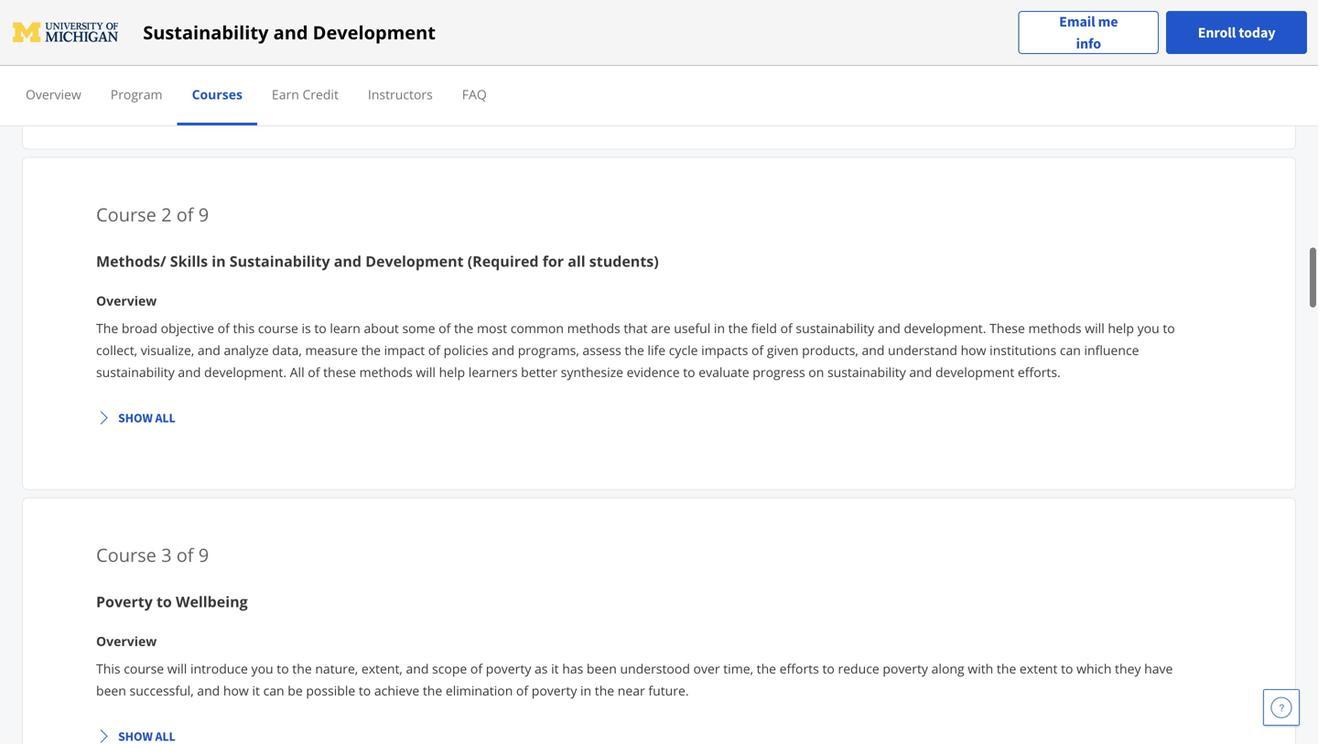 Task type: locate. For each thing, give the bounding box(es) containing it.
in right skills
[[212, 252, 226, 271]]

sustainability for sustainability and development
[[143, 20, 269, 45]]

1 horizontal spatial in
[[581, 682, 592, 700]]

on
[[809, 364, 825, 381]]

development.
[[904, 320, 987, 337], [204, 364, 287, 381]]

extent
[[1020, 661, 1058, 678]]

assess
[[583, 342, 622, 359]]

can inside the broad objective of this course is to learn about some of the most common methods that are useful in the field of sustainability and development. these methods will help you to collect, visualize, and analyze data, measure the impact of policies and programs, assess the life cycle impacts of given products, and understand how institutions can influence sustainability and development. all of these methods will help learners better synthesize evidence to evaluate progress on sustainability and development efforts.
[[1060, 342, 1082, 359]]

this course will introduce you to the nature, extent, and scope of poverty as it has been understood over time, the efforts to reduce poverty along with the extent to which they have been successful, and how it can be possible to achieve the elimination of poverty in the near future.
[[96, 661, 1174, 700]]

have
[[1145, 661, 1174, 678]]

institutions
[[990, 342, 1057, 359]]

0 vertical spatial will
[[1086, 320, 1105, 337]]

students)
[[590, 252, 659, 271]]

you up influence
[[1138, 320, 1160, 337]]

course up "successful,"
[[124, 661, 164, 678]]

1 vertical spatial been
[[96, 682, 126, 700]]

0 horizontal spatial methods
[[360, 364, 413, 381]]

0 horizontal spatial course
[[124, 661, 164, 678]]

1 horizontal spatial course
[[258, 320, 298, 337]]

1 horizontal spatial you
[[1138, 320, 1160, 337]]

life
[[648, 342, 666, 359]]

1 vertical spatial course
[[124, 661, 164, 678]]

you right introduce
[[251, 661, 274, 678]]

poverty left along
[[883, 661, 929, 678]]

for
[[543, 252, 564, 271]]

2 course from the top
[[96, 543, 157, 568]]

objective
[[161, 320, 214, 337]]

0 vertical spatial development.
[[904, 320, 987, 337]]

analyze
[[224, 342, 269, 359]]

1 9 from the top
[[199, 202, 209, 227]]

1 vertical spatial how
[[223, 682, 249, 700]]

in inside this course will introduce you to the nature, extent, and scope of poverty as it has been understood over time, the efforts to reduce poverty along with the extent to which they have been successful, and how it can be possible to achieve the elimination of poverty in the near future.
[[581, 682, 592, 700]]

development up instructors link
[[313, 20, 436, 45]]

instructors
[[368, 86, 433, 103]]

sustainability for sustainability science and its applications to sustainability and development
[[119, 38, 199, 55]]

1 vertical spatial will
[[416, 364, 436, 381]]

university of michigan image
[[11, 18, 121, 47]]

all
[[155, 410, 176, 426]]

sustainability down biodiversity in the top of the page
[[119, 38, 199, 55]]

0 horizontal spatial can
[[263, 682, 285, 700]]

poverty down as
[[532, 682, 577, 700]]

the right with
[[997, 661, 1017, 678]]

can
[[1060, 342, 1082, 359], [263, 682, 285, 700]]

me
[[1099, 12, 1119, 31]]

overview up this
[[96, 633, 157, 650]]

the
[[96, 320, 118, 337]]

2 vertical spatial overview
[[96, 633, 157, 650]]

that
[[624, 320, 648, 337]]

0 horizontal spatial will
[[167, 661, 187, 678]]

methods up the institutions
[[1029, 320, 1082, 337]]

2 horizontal spatial methods
[[1029, 320, 1082, 337]]

and
[[219, 16, 241, 33], [273, 20, 308, 45], [249, 38, 272, 55], [465, 38, 488, 55], [334, 252, 362, 271], [878, 320, 901, 337], [198, 342, 221, 359], [492, 342, 515, 359], [862, 342, 885, 359], [178, 364, 201, 381], [910, 364, 933, 381], [406, 661, 429, 678], [197, 682, 220, 700]]

1 vertical spatial it
[[252, 682, 260, 700]]

1 vertical spatial 9
[[199, 543, 209, 568]]

can inside this course will introduce you to the nature, extent, and scope of poverty as it has been understood over time, the efforts to reduce poverty along with the extent to which they have been successful, and how it can be possible to achieve the elimination of poverty in the near future.
[[263, 682, 285, 700]]

poverty left as
[[486, 661, 532, 678]]

it left be
[[252, 682, 260, 700]]

to
[[368, 38, 380, 55], [314, 320, 327, 337], [1164, 320, 1176, 337], [683, 364, 696, 381], [157, 592, 172, 612], [277, 661, 289, 678], [823, 661, 835, 678], [1062, 661, 1074, 678], [359, 682, 371, 700]]

9 for course 3 of 9
[[199, 543, 209, 568]]

collect,
[[96, 342, 137, 359]]

0 vertical spatial development
[[313, 20, 436, 45]]

of down 'field' at the top of page
[[752, 342, 764, 359]]

has
[[563, 661, 584, 678]]

can up efforts. at the right
[[1060, 342, 1082, 359]]

sustainability up courses link
[[143, 20, 269, 45]]

the up be
[[292, 661, 312, 678]]

0 vertical spatial in
[[212, 252, 226, 271]]

applications
[[292, 38, 365, 55]]

overview up broad
[[96, 292, 157, 310]]

introduce
[[190, 661, 248, 678]]

with
[[968, 661, 994, 678]]

in inside the broad objective of this course is to learn about some of the most common methods that are useful in the field of sustainability and development. these methods will help you to collect, visualize, and analyze data, measure the impact of policies and programs, assess the life cycle impacts of given products, and understand how institutions can influence sustainability and development. all of these methods will help learners better synthesize evidence to evaluate progress on sustainability and development efforts.
[[714, 320, 725, 337]]

all
[[290, 364, 305, 381]]

course up data,
[[258, 320, 298, 337]]

1 vertical spatial course
[[96, 543, 157, 568]]

2 vertical spatial will
[[167, 661, 187, 678]]

0 vertical spatial how
[[961, 342, 987, 359]]

sustainability up 'products,'
[[796, 320, 875, 337]]

the up impacts
[[729, 320, 748, 337]]

cycle
[[669, 342, 698, 359]]

1 vertical spatial you
[[251, 661, 274, 678]]

development
[[492, 38, 571, 55], [936, 364, 1015, 381]]

0 vertical spatial course
[[258, 320, 298, 337]]

sustainability up is
[[230, 252, 330, 271]]

overview for course 3 of 9
[[96, 633, 157, 650]]

will
[[1086, 320, 1105, 337], [416, 364, 436, 381], [167, 661, 187, 678]]

course inside this course will introduce you to the nature, extent, and scope of poverty as it has been understood over time, the efforts to reduce poverty along with the extent to which they have been successful, and how it can be possible to achieve the elimination of poverty in the near future.
[[124, 661, 164, 678]]

been
[[587, 661, 617, 678], [96, 682, 126, 700]]

show all button
[[89, 402, 183, 435]]

how down introduce
[[223, 682, 249, 700]]

policies
[[444, 342, 489, 359]]

development. down 'analyze'
[[204, 364, 287, 381]]

program link
[[111, 86, 163, 103]]

sustainability science and its applications to sustainability and development
[[119, 38, 571, 55]]

will up "successful,"
[[167, 661, 187, 678]]

in down has at the bottom of the page
[[581, 682, 592, 700]]

poverty
[[486, 661, 532, 678], [883, 661, 929, 678], [532, 682, 577, 700]]

0 horizontal spatial in
[[212, 252, 226, 271]]

(required
[[468, 252, 539, 271]]

9 right 2
[[199, 202, 209, 227]]

you inside this course will introduce you to the nature, extent, and scope of poverty as it has been understood over time, the efforts to reduce poverty along with the extent to which they have been successful, and how it can be possible to achieve the elimination of poverty in the near future.
[[251, 661, 274, 678]]

0 horizontal spatial how
[[223, 682, 249, 700]]

will up influence
[[1086, 320, 1105, 337]]

course inside the broad objective of this course is to learn about some of the most common methods that are useful in the field of sustainability and development. these methods will help you to collect, visualize, and analyze data, measure the impact of policies and programs, assess the life cycle impacts of given products, and understand how institutions can influence sustainability and development. all of these methods will help learners better synthesize evidence to evaluate progress on sustainability and development efforts.
[[258, 320, 298, 337]]

9 right 3
[[199, 543, 209, 568]]

0 horizontal spatial development.
[[204, 364, 287, 381]]

of right 2
[[177, 202, 194, 227]]

course left 3
[[96, 543, 157, 568]]

will inside this course will introduce you to the nature, extent, and scope of poverty as it has been understood over time, the efforts to reduce poverty along with the extent to which they have been successful, and how it can be possible to achieve the elimination of poverty in the near future.
[[167, 661, 187, 678]]

2 horizontal spatial in
[[714, 320, 725, 337]]

sustainability and development
[[143, 20, 436, 45]]

possible
[[306, 682, 356, 700]]

courses
[[192, 86, 243, 103]]

1 horizontal spatial how
[[961, 342, 987, 359]]

0 vertical spatial help
[[1109, 320, 1135, 337]]

9
[[199, 202, 209, 227], [199, 543, 209, 568]]

can left be
[[263, 682, 285, 700]]

1 vertical spatial overview
[[96, 292, 157, 310]]

of left this
[[218, 320, 230, 337]]

help down policies
[[439, 364, 465, 381]]

how
[[961, 342, 987, 359], [223, 682, 249, 700]]

how left the institutions
[[961, 342, 987, 359]]

help
[[1109, 320, 1135, 337], [439, 364, 465, 381]]

sustainability down collect,
[[96, 364, 175, 381]]

program
[[111, 86, 163, 103]]

sustainability up instructors
[[383, 38, 462, 55]]

evidence
[[627, 364, 680, 381]]

enroll
[[1199, 23, 1237, 42]]

overview
[[26, 86, 81, 103], [96, 292, 157, 310], [96, 633, 157, 650]]

0 horizontal spatial been
[[96, 682, 126, 700]]

will down the impact
[[416, 364, 436, 381]]

0 vertical spatial been
[[587, 661, 617, 678]]

1 vertical spatial in
[[714, 320, 725, 337]]

the down that
[[625, 342, 645, 359]]

is
[[302, 320, 311, 337]]

0 horizontal spatial you
[[251, 661, 274, 678]]

overview down university of michigan image
[[26, 86, 81, 103]]

how inside this course will introduce you to the nature, extent, and scope of poverty as it has been understood over time, the efforts to reduce poverty along with the extent to which they have been successful, and how it can be possible to achieve the elimination of poverty in the near future.
[[223, 682, 249, 700]]

impacts
[[702, 342, 749, 359]]

it
[[551, 661, 559, 678], [252, 682, 260, 700]]

2 9 from the top
[[199, 543, 209, 568]]

better
[[521, 364, 558, 381]]

field
[[752, 320, 778, 337]]

development up some
[[366, 252, 464, 271]]

as
[[535, 661, 548, 678]]

overview for course 2 of 9
[[96, 292, 157, 310]]

been right has at the bottom of the page
[[587, 661, 617, 678]]

1 horizontal spatial development.
[[904, 320, 987, 337]]

1 horizontal spatial can
[[1060, 342, 1082, 359]]

1 course from the top
[[96, 202, 157, 227]]

0 vertical spatial 9
[[199, 202, 209, 227]]

1 horizontal spatial it
[[551, 661, 559, 678]]

1 vertical spatial development
[[936, 364, 1015, 381]]

time,
[[724, 661, 754, 678]]

0 vertical spatial development
[[492, 38, 571, 55]]

course
[[96, 202, 157, 227], [96, 543, 157, 568]]

you inside the broad objective of this course is to learn about some of the most common methods that are useful in the field of sustainability and development. these methods will help you to collect, visualize, and analyze data, measure the impact of policies and programs, assess the life cycle impacts of given products, and understand how institutions can influence sustainability and development. all of these methods will help learners better synthesize evidence to evaluate progress on sustainability and development efforts.
[[1138, 320, 1160, 337]]

0 horizontal spatial help
[[439, 364, 465, 381]]

2 horizontal spatial will
[[1086, 320, 1105, 337]]

1 vertical spatial development.
[[204, 364, 287, 381]]

development. up understand at the top of the page
[[904, 320, 987, 337]]

the up policies
[[454, 320, 474, 337]]

2 vertical spatial in
[[581, 682, 592, 700]]

methods down the impact
[[360, 364, 413, 381]]

instructors link
[[368, 86, 433, 103]]

methods up assess
[[568, 320, 621, 337]]

some
[[403, 320, 436, 337]]

today
[[1240, 23, 1276, 42]]

0 vertical spatial course
[[96, 202, 157, 227]]

1 horizontal spatial development
[[936, 364, 1015, 381]]

help up influence
[[1109, 320, 1135, 337]]

0 vertical spatial can
[[1060, 342, 1082, 359]]

influence
[[1085, 342, 1140, 359]]

given
[[767, 342, 799, 359]]

it right as
[[551, 661, 559, 678]]

0 vertical spatial overview
[[26, 86, 81, 103]]

course 3 of 9
[[96, 543, 209, 568]]

1 horizontal spatial been
[[587, 661, 617, 678]]

in up impacts
[[714, 320, 725, 337]]

course left 2
[[96, 202, 157, 227]]

been down this
[[96, 682, 126, 700]]

enroll today button
[[1167, 11, 1308, 54]]

1 vertical spatial can
[[263, 682, 285, 700]]

0 vertical spatial you
[[1138, 320, 1160, 337]]



Task type: vqa. For each thing, say whether or not it's contained in the screenshot.
the middle will
yes



Task type: describe. For each thing, give the bounding box(es) containing it.
successful,
[[130, 682, 194, 700]]

are
[[651, 320, 671, 337]]

0 vertical spatial it
[[551, 661, 559, 678]]

of right 3
[[177, 543, 194, 568]]

of up elimination
[[471, 661, 483, 678]]

the right "time,"
[[757, 661, 777, 678]]

elimination
[[446, 682, 513, 700]]

progress
[[753, 364, 806, 381]]

show
[[118, 410, 153, 426]]

course for course 2 of 9
[[96, 202, 157, 227]]

learn
[[330, 320, 361, 337]]

enroll today
[[1199, 23, 1276, 42]]

products,
[[802, 342, 859, 359]]

science
[[202, 38, 246, 55]]

development inside the broad objective of this course is to learn about some of the most common methods that are useful in the field of sustainability and development. these methods will help you to collect, visualize, and analyze data, measure the impact of policies and programs, assess the life cycle impacts of given products, and understand how institutions can influence sustainability and development. all of these methods will help learners better synthesize evidence to evaluate progress on sustainability and development efforts.
[[936, 364, 1015, 381]]

scope
[[432, 661, 467, 678]]

email me info button
[[1019, 11, 1160, 54]]

methods/ skills in sustainability and development (required for all students)
[[96, 252, 659, 271]]

the left near
[[595, 682, 615, 700]]

degradation
[[311, 16, 384, 33]]

faq link
[[462, 86, 487, 103]]

understand
[[888, 342, 958, 359]]

visualize,
[[141, 342, 194, 359]]

methods/
[[96, 252, 166, 271]]

earn credit link
[[272, 86, 339, 103]]

3
[[161, 543, 172, 568]]

broad
[[122, 320, 157, 337]]

reduce
[[838, 661, 880, 678]]

common
[[511, 320, 564, 337]]

1 horizontal spatial help
[[1109, 320, 1135, 337]]

synthesize
[[561, 364, 624, 381]]

these
[[990, 320, 1026, 337]]

skills
[[170, 252, 208, 271]]

biodiversity loss and ecosystem degradation
[[119, 16, 384, 33]]

be
[[288, 682, 303, 700]]

along
[[932, 661, 965, 678]]

loss
[[192, 16, 215, 33]]

understood
[[620, 661, 691, 678]]

the down scope
[[423, 682, 443, 700]]

the broad objective of this course is to learn about some of the most common methods that are useful in the field of sustainability and development. these methods will help you to collect, visualize, and analyze data, measure the impact of policies and programs, assess the life cycle impacts of given products, and understand how institutions can influence sustainability and development. all of these methods will help learners better synthesize evidence to evaluate progress on sustainability and development efforts.
[[96, 320, 1176, 381]]

1 horizontal spatial will
[[416, 364, 436, 381]]

help center image
[[1271, 697, 1293, 719]]

which
[[1077, 661, 1112, 678]]

poverty
[[96, 592, 153, 612]]

evaluate
[[699, 364, 750, 381]]

poverty to wellbeing
[[96, 592, 248, 612]]

its
[[275, 38, 289, 55]]

of right elimination
[[517, 682, 529, 700]]

they
[[1116, 661, 1142, 678]]

this
[[96, 661, 121, 678]]

course 2 of 9
[[96, 202, 209, 227]]

of up given
[[781, 320, 793, 337]]

most
[[477, 320, 508, 337]]

faq
[[462, 86, 487, 103]]

ecosystem
[[245, 16, 308, 33]]

impact
[[384, 342, 425, 359]]

of right some
[[439, 320, 451, 337]]

future.
[[649, 682, 689, 700]]

learners
[[469, 364, 518, 381]]

earn credit
[[272, 86, 339, 103]]

near
[[618, 682, 646, 700]]

all
[[568, 252, 586, 271]]

useful
[[674, 320, 711, 337]]

achieve
[[375, 682, 420, 700]]

this
[[233, 320, 255, 337]]

extent,
[[362, 661, 403, 678]]

course for course 3 of 9
[[96, 543, 157, 568]]

overview inside the certificate menu element
[[26, 86, 81, 103]]

1 horizontal spatial methods
[[568, 320, 621, 337]]

certificate menu element
[[11, 66, 1308, 125]]

over
[[694, 661, 720, 678]]

how inside the broad objective of this course is to learn about some of the most common methods that are useful in the field of sustainability and development. these methods will help you to collect, visualize, and analyze data, measure the impact of policies and programs, assess the life cycle impacts of given products, and understand how institutions can influence sustainability and development. all of these methods will help learners better synthesize evidence to evaluate progress on sustainability and development efforts.
[[961, 342, 987, 359]]

the down the about
[[361, 342, 381, 359]]

9 for course 2 of 9
[[199, 202, 209, 227]]

credit
[[303, 86, 339, 103]]

wellbeing
[[176, 592, 248, 612]]

programs,
[[518, 342, 580, 359]]

2
[[161, 202, 172, 227]]

1 vertical spatial help
[[439, 364, 465, 381]]

of down some
[[428, 342, 441, 359]]

earn
[[272, 86, 299, 103]]

efforts
[[780, 661, 820, 678]]

info
[[1077, 34, 1102, 53]]

0 horizontal spatial development
[[492, 38, 571, 55]]

email
[[1060, 12, 1096, 31]]

measure
[[305, 342, 358, 359]]

courses link
[[192, 86, 243, 103]]

0 horizontal spatial it
[[252, 682, 260, 700]]

overview link
[[26, 86, 81, 103]]

of right the all on the left of page
[[308, 364, 320, 381]]

email me info
[[1060, 12, 1119, 53]]

1 vertical spatial development
[[366, 252, 464, 271]]

sustainability down 'products,'
[[828, 364, 907, 381]]



